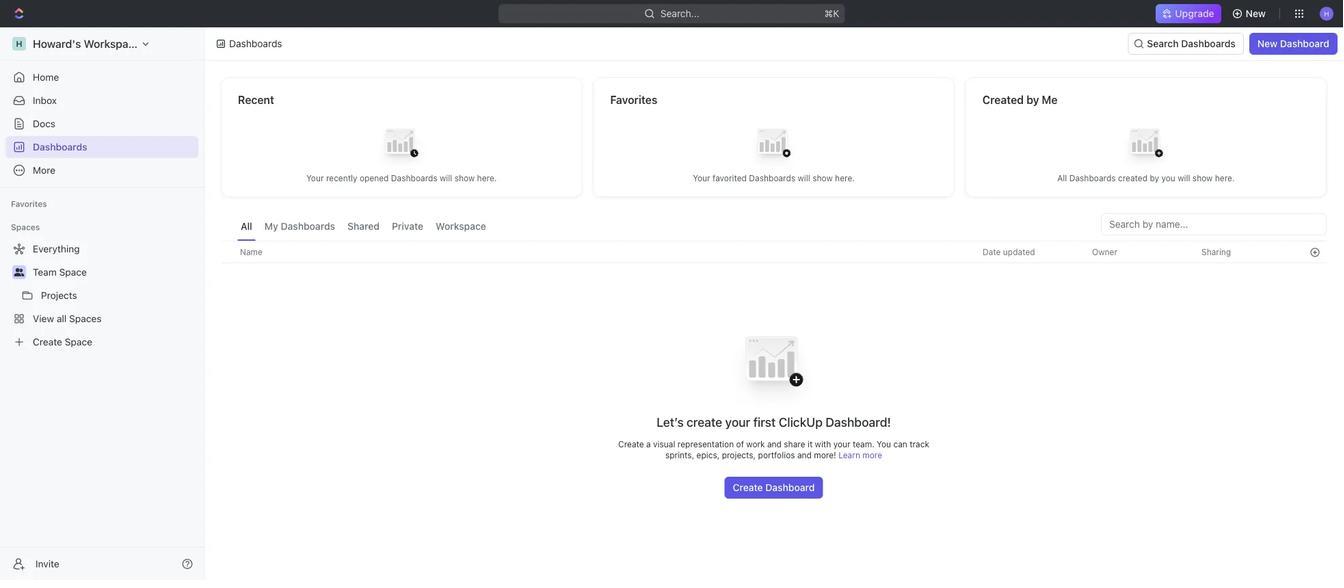 Task type: describe. For each thing, give the bounding box(es) containing it.
create dashboard button
[[725, 477, 823, 499]]

0 horizontal spatial by
[[1027, 93, 1039, 106]]

create a visual representation of work and share it with your team. you can track sprints, epics, projects, portfolios and more!
[[618, 439, 930, 460]]

1 horizontal spatial and
[[797, 450, 812, 460]]

shared
[[347, 221, 380, 232]]

recent
[[238, 93, 274, 106]]

more
[[863, 450, 882, 460]]

work
[[746, 439, 765, 449]]

h button
[[1316, 3, 1338, 25]]

created
[[1118, 173, 1148, 183]]

upgrade link
[[1156, 4, 1221, 23]]

your for recent
[[306, 173, 324, 183]]

no favorited dashboards image
[[747, 118, 801, 173]]

space for team space
[[59, 266, 87, 278]]

0 horizontal spatial your
[[725, 414, 750, 429]]

sprints,
[[666, 450, 694, 460]]

first
[[754, 414, 776, 429]]

more button
[[5, 159, 198, 181]]

let's create your first clickup dashboard! table
[[221, 241, 1327, 499]]

projects link
[[41, 285, 196, 306]]

docs link
[[5, 113, 198, 135]]

dashboards inside my dashboards button
[[281, 221, 335, 232]]

upgrade
[[1175, 8, 1215, 19]]

h inside sidebar navigation
[[16, 39, 22, 49]]

of
[[736, 439, 744, 449]]

dashboard for create dashboard
[[766, 482, 815, 493]]

all dashboards created by you will show here.
[[1058, 173, 1235, 183]]

0 horizontal spatial spaces
[[11, 222, 40, 232]]

private
[[392, 221, 423, 232]]

create space
[[33, 336, 92, 347]]

2 will from the left
[[798, 173, 810, 183]]

dashboards up recent
[[229, 38, 282, 49]]

date updated
[[983, 247, 1035, 257]]

3 will from the left
[[1178, 173, 1190, 183]]

create dashboard
[[733, 482, 815, 493]]

inbox
[[33, 95, 57, 106]]

team.
[[853, 439, 875, 449]]

inbox link
[[5, 90, 198, 111]]

you
[[877, 439, 891, 449]]

share
[[784, 439, 805, 449]]

new for new dashboard
[[1258, 38, 1278, 49]]

search dashboards
[[1147, 38, 1236, 49]]

shared button
[[344, 213, 383, 241]]

1 will from the left
[[440, 173, 452, 183]]

your for favorites
[[693, 173, 710, 183]]

sharing
[[1202, 247, 1231, 257]]

dashboards down "no favorited dashboards" image
[[749, 173, 796, 183]]

tree inside sidebar navigation
[[5, 238, 198, 353]]

create space link
[[5, 331, 196, 353]]

learn more link
[[839, 450, 882, 460]]

howard's workspace, , element
[[12, 37, 26, 51]]

1 horizontal spatial favorites
[[610, 93, 658, 106]]

Search by name... text field
[[1109, 214, 1319, 235]]

name
[[240, 247, 263, 257]]

everything
[[33, 243, 80, 254]]

create for create space
[[33, 336, 62, 347]]

search dashboards button
[[1128, 33, 1244, 55]]

projects,
[[722, 450, 756, 460]]

no created by me dashboards image
[[1119, 118, 1174, 173]]

workspace inside sidebar navigation
[[84, 37, 141, 50]]

my dashboards button
[[261, 213, 339, 241]]

let's create your first clickup dashboard!
[[657, 414, 891, 429]]

invite
[[36, 558, 59, 569]]

user group image
[[14, 268, 24, 276]]

all for all
[[241, 221, 252, 232]]

updated
[[1003, 247, 1035, 257]]

all button
[[237, 213, 256, 241]]

view all spaces
[[33, 313, 102, 324]]

workspace button
[[432, 213, 490, 241]]

more
[[33, 165, 55, 176]]

docs
[[33, 118, 55, 129]]

created by me
[[983, 93, 1058, 106]]

it
[[808, 439, 813, 449]]

tab list containing all
[[237, 213, 490, 241]]

spaces inside view all spaces link
[[69, 313, 102, 324]]



Task type: vqa. For each thing, say whether or not it's contained in the screenshot.
"Me"
yes



Task type: locate. For each thing, give the bounding box(es) containing it.
view
[[33, 313, 54, 324]]

your left favorited
[[693, 173, 710, 183]]

1 horizontal spatial here.
[[835, 173, 855, 183]]

workspace right 'private'
[[436, 221, 486, 232]]

workspace inside 'button'
[[436, 221, 486, 232]]

let's create your first clickup dashboard! row
[[221, 318, 1327, 499]]

tree
[[5, 238, 198, 353]]

1 horizontal spatial all
[[1058, 173, 1067, 183]]

create inside create a visual representation of work and share it with your team. you can track sprints, epics, projects, portfolios and more!
[[618, 439, 644, 449]]

can
[[894, 439, 908, 449]]

0 vertical spatial by
[[1027, 93, 1039, 106]]

0 vertical spatial workspace
[[84, 37, 141, 50]]

1 horizontal spatial show
[[813, 173, 833, 183]]

no recent dashboards image
[[374, 118, 429, 173]]

my
[[265, 221, 278, 232]]

view all spaces link
[[5, 308, 196, 330]]

3 show from the left
[[1193, 173, 1213, 183]]

⌘k
[[825, 8, 839, 19]]

0 horizontal spatial show
[[455, 173, 475, 183]]

dashboards link
[[5, 136, 198, 158]]

dashboard inside create dashboard button
[[766, 482, 815, 493]]

search
[[1147, 38, 1179, 49]]

dashboard inside 'new dashboard' "button"
[[1280, 38, 1330, 49]]

create
[[687, 414, 722, 429]]

space for create space
[[65, 336, 92, 347]]

no data image
[[731, 318, 817, 414]]

your recently opened dashboards will show here.
[[306, 173, 497, 183]]

all inside all button
[[241, 221, 252, 232]]

2 here. from the left
[[835, 173, 855, 183]]

dashboard down h dropdown button
[[1280, 38, 1330, 49]]

workspace
[[84, 37, 141, 50], [436, 221, 486, 232]]

new up "new dashboard"
[[1246, 8, 1266, 19]]

0 vertical spatial all
[[1058, 173, 1067, 183]]

and up portfolios
[[767, 439, 782, 449]]

1 horizontal spatial by
[[1150, 173, 1159, 183]]

epics,
[[697, 450, 720, 460]]

me
[[1042, 93, 1058, 106]]

create for create dashboard
[[733, 482, 763, 493]]

dashboards down no recent dashboards image
[[391, 173, 438, 183]]

created
[[983, 93, 1024, 106]]

dashboards inside search dashboards button
[[1181, 38, 1236, 49]]

portfolios
[[758, 450, 795, 460]]

0 vertical spatial spaces
[[11, 222, 40, 232]]

dashboards right my
[[281, 221, 335, 232]]

by
[[1027, 93, 1039, 106], [1150, 173, 1159, 183]]

all for all dashboards created by you will show here.
[[1058, 173, 1067, 183]]

your
[[306, 173, 324, 183], [693, 173, 710, 183]]

your up of
[[725, 414, 750, 429]]

your up learn
[[834, 439, 851, 449]]

a
[[646, 439, 651, 449]]

team space link
[[33, 261, 196, 283]]

spaces
[[11, 222, 40, 232], [69, 313, 102, 324]]

all
[[57, 313, 67, 324]]

row containing name
[[221, 241, 1327, 263]]

learn more
[[839, 450, 882, 460]]

recently
[[326, 173, 357, 183]]

0 vertical spatial h
[[1324, 9, 1330, 17]]

row
[[221, 241, 1327, 263]]

and down "it"
[[797, 450, 812, 460]]

tab list
[[237, 213, 490, 241]]

1 horizontal spatial will
[[798, 173, 810, 183]]

1 vertical spatial all
[[241, 221, 252, 232]]

dashboards left created
[[1070, 173, 1116, 183]]

will down "no favorited dashboards" image
[[798, 173, 810, 183]]

date
[[983, 247, 1001, 257]]

space up the projects
[[59, 266, 87, 278]]

private button
[[388, 213, 427, 241]]

favorited
[[713, 173, 747, 183]]

search...
[[660, 8, 699, 19]]

dashboard
[[1280, 38, 1330, 49], [766, 482, 815, 493]]

1 horizontal spatial h
[[1324, 9, 1330, 17]]

1 here. from the left
[[477, 173, 497, 183]]

new button
[[1227, 3, 1274, 25]]

team
[[33, 266, 57, 278]]

2 show from the left
[[813, 173, 833, 183]]

1 vertical spatial new
[[1258, 38, 1278, 49]]

3 here. from the left
[[1215, 173, 1235, 183]]

will right you
[[1178, 173, 1190, 183]]

new dashboard
[[1258, 38, 1330, 49]]

0 vertical spatial space
[[59, 266, 87, 278]]

h left howard's
[[16, 39, 22, 49]]

0 horizontal spatial and
[[767, 439, 782, 449]]

0 horizontal spatial favorites
[[11, 199, 47, 209]]

owner
[[1092, 247, 1118, 257]]

1 horizontal spatial dashboard
[[1280, 38, 1330, 49]]

0 horizontal spatial your
[[306, 173, 324, 183]]

favorites inside button
[[11, 199, 47, 209]]

2 horizontal spatial show
[[1193, 173, 1213, 183]]

1 horizontal spatial your
[[834, 439, 851, 449]]

projects
[[41, 290, 77, 301]]

workspace up home link
[[84, 37, 141, 50]]

learn
[[839, 450, 860, 460]]

new inside button
[[1246, 8, 1266, 19]]

space down "view all spaces"
[[65, 336, 92, 347]]

create inside tree
[[33, 336, 62, 347]]

spaces right all on the left of the page
[[69, 313, 102, 324]]

your left recently
[[306, 173, 324, 183]]

1 vertical spatial workspace
[[436, 221, 486, 232]]

dashboards
[[229, 38, 282, 49], [1181, 38, 1236, 49], [33, 141, 87, 153], [391, 173, 438, 183], [749, 173, 796, 183], [1070, 173, 1116, 183], [281, 221, 335, 232]]

representation
[[678, 439, 734, 449]]

dashboards up more
[[33, 141, 87, 153]]

dashboards inside dashboards link
[[33, 141, 87, 153]]

here.
[[477, 173, 497, 183], [835, 173, 855, 183], [1215, 173, 1235, 183]]

1 horizontal spatial workspace
[[436, 221, 486, 232]]

dashboard!
[[826, 414, 891, 429]]

everything link
[[5, 238, 196, 260]]

new for new
[[1246, 8, 1266, 19]]

h
[[1324, 9, 1330, 17], [16, 39, 22, 49]]

create down projects,
[[733, 482, 763, 493]]

create for create a visual representation of work and share it with your team. you can track sprints, epics, projects, portfolios and more!
[[618, 439, 644, 449]]

new inside "button"
[[1258, 38, 1278, 49]]

0 horizontal spatial workspace
[[84, 37, 141, 50]]

will up workspace 'button' on the left of the page
[[440, 173, 452, 183]]

new dashboard button
[[1250, 33, 1338, 55]]

space
[[59, 266, 87, 278], [65, 336, 92, 347]]

favorites button
[[5, 196, 53, 212]]

with
[[815, 439, 831, 449]]

1 vertical spatial favorites
[[11, 199, 47, 209]]

2 horizontal spatial create
[[733, 482, 763, 493]]

0 horizontal spatial create
[[33, 336, 62, 347]]

you
[[1162, 173, 1176, 183]]

0 vertical spatial your
[[725, 414, 750, 429]]

and
[[767, 439, 782, 449], [797, 450, 812, 460]]

by left you
[[1150, 173, 1159, 183]]

your favorited dashboards will show here.
[[693, 173, 855, 183]]

let's
[[657, 414, 684, 429]]

howard's workspace
[[33, 37, 141, 50]]

2 horizontal spatial here.
[[1215, 173, 1235, 183]]

0 vertical spatial favorites
[[610, 93, 658, 106]]

track
[[910, 439, 930, 449]]

0 vertical spatial create
[[33, 336, 62, 347]]

1 vertical spatial by
[[1150, 173, 1159, 183]]

0 vertical spatial dashboard
[[1280, 38, 1330, 49]]

by left me
[[1027, 93, 1039, 106]]

opened
[[360, 173, 389, 183]]

h inside dropdown button
[[1324, 9, 1330, 17]]

sidebar navigation
[[0, 27, 207, 580]]

more!
[[814, 450, 836, 460]]

date updated button
[[975, 241, 1044, 263]]

home
[[33, 71, 59, 83]]

clickup
[[779, 414, 823, 429]]

1 vertical spatial your
[[834, 439, 851, 449]]

2 your from the left
[[693, 173, 710, 183]]

2 vertical spatial create
[[733, 482, 763, 493]]

0 horizontal spatial dashboard
[[766, 482, 815, 493]]

1 horizontal spatial spaces
[[69, 313, 102, 324]]

h up "new dashboard"
[[1324, 9, 1330, 17]]

all
[[1058, 173, 1067, 183], [241, 221, 252, 232]]

1 vertical spatial h
[[16, 39, 22, 49]]

create left 'a'
[[618, 439, 644, 449]]

0 horizontal spatial here.
[[477, 173, 497, 183]]

dashboards down upgrade
[[1181, 38, 1236, 49]]

dashboard down portfolios
[[766, 482, 815, 493]]

0 vertical spatial and
[[767, 439, 782, 449]]

tree containing everything
[[5, 238, 198, 353]]

my dashboards
[[265, 221, 335, 232]]

visual
[[653, 439, 675, 449]]

howard's
[[33, 37, 81, 50]]

home link
[[5, 66, 198, 88]]

new down new button
[[1258, 38, 1278, 49]]

0 horizontal spatial all
[[241, 221, 252, 232]]

your
[[725, 414, 750, 429], [834, 439, 851, 449]]

create
[[33, 336, 62, 347], [618, 439, 644, 449], [733, 482, 763, 493]]

1 your from the left
[[306, 173, 324, 183]]

your inside create a visual representation of work and share it with your team. you can track sprints, epics, projects, portfolios and more!
[[834, 439, 851, 449]]

1 horizontal spatial your
[[693, 173, 710, 183]]

2 horizontal spatial will
[[1178, 173, 1190, 183]]

0 horizontal spatial h
[[16, 39, 22, 49]]

1 vertical spatial spaces
[[69, 313, 102, 324]]

0 horizontal spatial will
[[440, 173, 452, 183]]

1 vertical spatial space
[[65, 336, 92, 347]]

1 horizontal spatial create
[[618, 439, 644, 449]]

create down view at the bottom
[[33, 336, 62, 347]]

create inside button
[[733, 482, 763, 493]]

will
[[440, 173, 452, 183], [798, 173, 810, 183], [1178, 173, 1190, 183]]

1 show from the left
[[455, 173, 475, 183]]

show
[[455, 173, 475, 183], [813, 173, 833, 183], [1193, 173, 1213, 183]]

dashboard for new dashboard
[[1280, 38, 1330, 49]]

team space
[[33, 266, 87, 278]]

spaces down favorites button
[[11, 222, 40, 232]]

1 vertical spatial create
[[618, 439, 644, 449]]

0 vertical spatial new
[[1246, 8, 1266, 19]]

1 vertical spatial dashboard
[[766, 482, 815, 493]]

new
[[1246, 8, 1266, 19], [1258, 38, 1278, 49]]

1 vertical spatial and
[[797, 450, 812, 460]]



